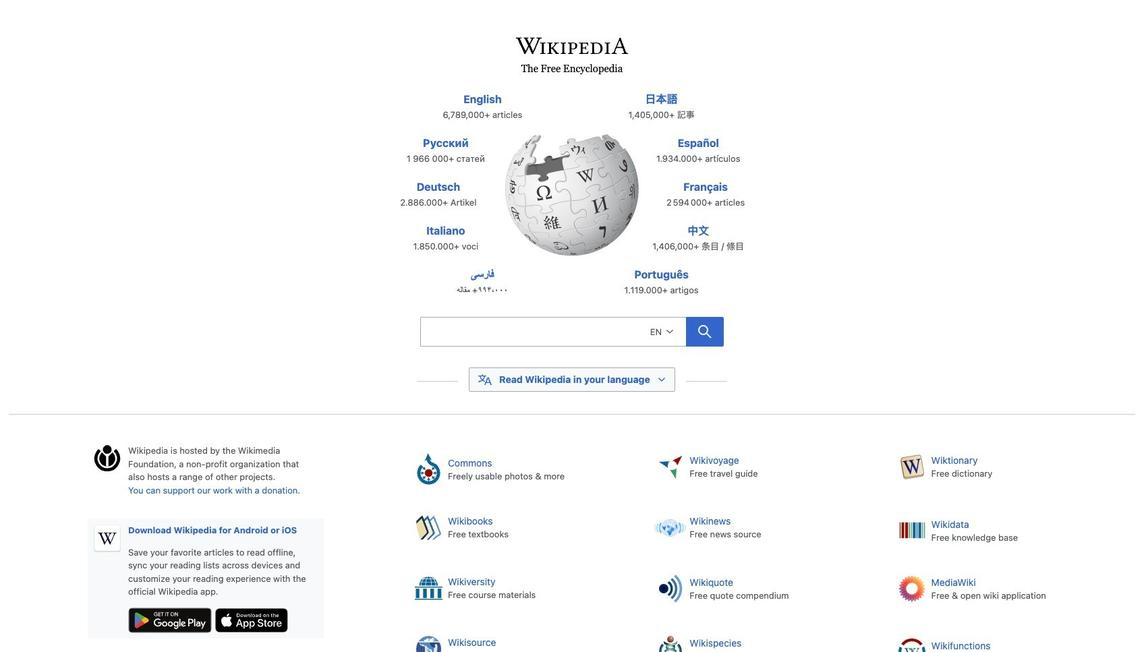 Task type: describe. For each thing, give the bounding box(es) containing it.
other projects element
[[403, 445, 1136, 653]]



Task type: locate. For each thing, give the bounding box(es) containing it.
None search field
[[390, 313, 754, 355], [420, 317, 686, 347], [390, 313, 754, 355], [420, 317, 686, 347]]

top languages element
[[386, 91, 759, 310]]



Task type: vqa. For each thing, say whether or not it's contained in the screenshot.
"All languages" element
no



